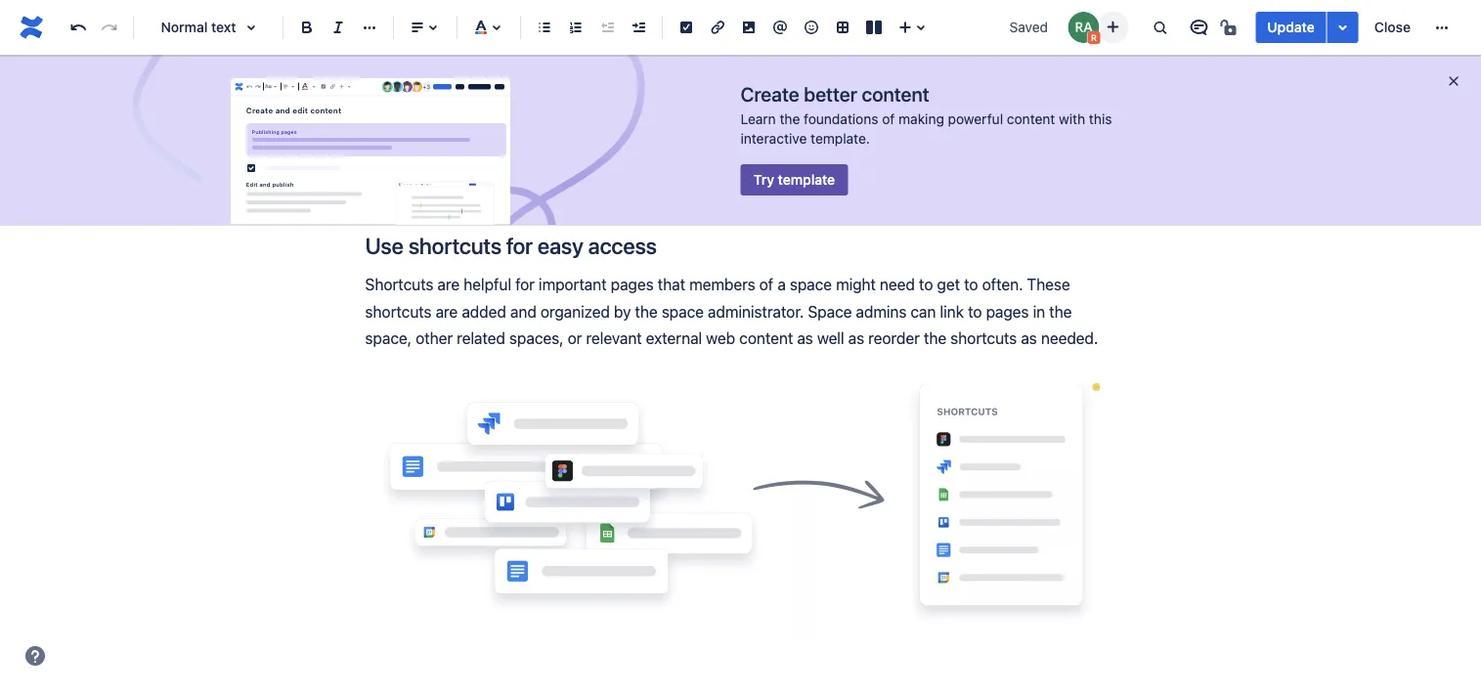 Task type: vqa. For each thing, say whether or not it's contained in the screenshot.
Teams
no



Task type: describe. For each thing, give the bounding box(es) containing it.
links
[[852, 27, 884, 46]]

redo ⌘⇧z image
[[98, 16, 121, 39]]

slack
[[906, 27, 944, 46]]

admins
[[856, 302, 907, 321]]

1 as from the left
[[797, 329, 814, 348]]

1 vertical spatial are
[[436, 302, 458, 321]]

create better content learn the foundations of making powerful content with this interactive template.
[[741, 82, 1113, 147]]

dismiss image
[[1447, 73, 1462, 89]]

template.
[[811, 131, 870, 147]]

that
[[658, 275, 686, 294]]

1 vertical spatial contact
[[837, 81, 891, 100]]

create for and
[[246, 106, 273, 115]]

members
[[690, 275, 756, 294]]

update
[[1268, 19, 1315, 35]]

plus image
[[338, 79, 346, 95]]

these
[[1028, 275, 1071, 294]]

more image
[[1431, 16, 1454, 39]]

text style image
[[264, 79, 272, 95]]

1 vertical spatial checkbox image
[[243, 160, 259, 176]]

close button
[[1363, 12, 1423, 43]]

comment icon image
[[1188, 16, 1211, 39]]

2 vertical spatial pages
[[986, 302, 1029, 321]]

administrator.
[[708, 302, 804, 321]]

text color image
[[299, 79, 311, 95]]

to right get
[[965, 275, 979, 294]]

bullet list ⌘⇧8 image
[[533, 16, 557, 39]]

powerful
[[948, 111, 1004, 127]]

content down link icon
[[310, 106, 342, 115]]

0 horizontal spatial pages
[[281, 129, 297, 135]]

italic ⌘i image
[[327, 16, 350, 39]]

chevron down image for text color 'icon'
[[310, 79, 318, 95]]

emoji image
[[800, 16, 824, 39]]

action item image
[[675, 16, 698, 39]]

and inside shortcuts are helpful for important pages that members of a space might need to get to often. these shortcuts are added and organized by the space administrator. space admins can link to pages in the space, other related spaces, or relevant external web content as well as reorder the shortcuts as needed.
[[511, 302, 537, 321]]

needed.
[[1042, 329, 1099, 348]]

with inside create better content learn the foundations of making powerful content with this interactive template.
[[1059, 111, 1086, 127]]

update button
[[1256, 12, 1327, 43]]

0 vertical spatial are
[[438, 275, 460, 294]]

try
[[754, 172, 775, 188]]

2 vertical spatial your
[[867, 108, 898, 126]]

1 vertical spatial shortcuts
[[365, 302, 432, 321]]

with inside share your timezone and links to slack channels, email aliases, or other contact details your team uses so visitors can contact you with questions or feedback about your team's work.
[[924, 81, 953, 100]]

a
[[778, 275, 786, 294]]

shortcuts are helpful for important pages that members of a space might need to get to often. these shortcuts are added and organized by the space administrator. space admins can link to pages in the space, other related spaces, or relevant external web content as well as reorder the shortcuts as needed.
[[365, 275, 1099, 348]]

bold ⌘b image
[[295, 16, 319, 39]]

channels,
[[948, 27, 1015, 46]]

well
[[818, 329, 845, 348]]

outdent ⇧tab image
[[596, 16, 619, 39]]

table image
[[831, 16, 855, 39]]

access
[[588, 233, 657, 259]]

invite to edit image
[[1102, 15, 1125, 39]]

align left image
[[282, 79, 290, 95]]

link image
[[329, 79, 337, 95]]

you
[[895, 81, 920, 100]]

about
[[823, 108, 863, 126]]

share your timezone and links to slack channels, email aliases, or other contact details your team uses so visitors can contact you with questions or feedback about your team's work.
[[754, 0, 1109, 126]]

space,
[[365, 329, 412, 348]]

layouts image
[[863, 16, 886, 39]]

reorder
[[869, 329, 920, 348]]

1 vertical spatial or
[[1030, 81, 1044, 100]]

can inside share your timezone and links to slack channels, email aliases, or other contact details your team uses so visitors can contact you with questions or feedback about your team's work.
[[808, 81, 833, 100]]

can inside shortcuts are helpful for important pages that members of a space might need to get to often. these shortcuts are added and organized by the space administrator. space admins can link to pages in the space, other related spaces, or relevant external web content as well as reorder the shortcuts as needed.
[[911, 302, 936, 321]]

aliases,
[[754, 54, 806, 73]]

2 as from the left
[[849, 329, 865, 348]]

0 vertical spatial contact
[[869, 54, 923, 73]]

try template
[[754, 172, 836, 188]]

numbered list ⌘⇧7 image
[[564, 16, 588, 39]]

work.
[[954, 108, 992, 126]]

might
[[836, 275, 876, 294]]

1 vertical spatial space
[[662, 302, 704, 321]]

create for better
[[741, 82, 800, 105]]

other inside shortcuts are helpful for important pages that members of a space might need to get to often. these shortcuts are added and organized by the space administrator. space admins can link to pages in the space, other related spaces, or relevant external web content as well as reorder the shortcuts as needed.
[[416, 329, 453, 348]]

share
[[990, 0, 1030, 19]]

need
[[880, 275, 915, 294]]

and left edit
[[275, 106, 290, 115]]

mention image
[[769, 16, 792, 39]]

0 vertical spatial shortcuts
[[409, 233, 502, 259]]

the right by
[[635, 302, 658, 321]]

chevron down image for text style icon
[[272, 79, 280, 95]]

email
[[1019, 27, 1056, 46]]

content down the questions
[[1007, 111, 1056, 127]]

details
[[927, 54, 973, 73]]

the right in
[[1050, 302, 1072, 321]]

undo image
[[246, 79, 254, 95]]

important
[[539, 275, 607, 294]]

link image
[[706, 16, 730, 39]]

so
[[1088, 54, 1105, 73]]

to inside share your timezone and links to slack channels, email aliases, or other contact details your team uses so visitors can contact you with questions or feedback about your team's work.
[[888, 27, 902, 46]]

this
[[1090, 111, 1113, 127]]



Task type: locate. For each thing, give the bounding box(es) containing it.
your
[[1034, 0, 1065, 19], [977, 54, 1008, 73], [867, 108, 898, 126]]

foundations
[[804, 111, 879, 127]]

no restrictions image
[[1219, 16, 1243, 39]]

2 horizontal spatial or
[[1030, 81, 1044, 100]]

0 horizontal spatial your
[[867, 108, 898, 126]]

checkbox image up the edit
[[243, 160, 259, 176]]

0 horizontal spatial space
[[662, 302, 704, 321]]

of
[[883, 111, 895, 127], [760, 275, 774, 294]]

helpful
[[464, 275, 512, 294]]

normal text button
[[142, 6, 275, 49]]

learn
[[741, 111, 776, 127]]

in
[[1033, 302, 1046, 321]]

edit and publish
[[246, 181, 294, 187]]

indent tab image
[[627, 16, 650, 39]]

1 horizontal spatial can
[[911, 302, 936, 321]]

ruby anderson image
[[1068, 12, 1100, 43]]

0 horizontal spatial other
[[416, 329, 453, 348]]

+3
[[423, 83, 430, 90]]

as left the well
[[797, 329, 814, 348]]

can
[[808, 81, 833, 100], [911, 302, 936, 321]]

2 horizontal spatial chevron down image
[[345, 79, 354, 95]]

other inside share your timezone and links to slack channels, email aliases, or other contact details your team uses so visitors can contact you with questions or feedback about your team's work.
[[828, 54, 865, 73]]

shortcuts up the helpful
[[409, 233, 502, 259]]

feedback
[[754, 108, 819, 126]]

0 vertical spatial other
[[828, 54, 865, 73]]

added
[[462, 302, 507, 321]]

1 vertical spatial create
[[246, 106, 273, 115]]

of left making
[[883, 111, 895, 127]]

shortcuts down link
[[951, 329, 1017, 348]]

other up better
[[828, 54, 865, 73]]

spaces,
[[510, 329, 564, 348]]

and inside share your timezone and links to slack channels, email aliases, or other contact details your team uses so visitors can contact you with questions or feedback about your team's work.
[[822, 27, 848, 46]]

edit
[[246, 181, 258, 187]]

with down details
[[924, 81, 953, 100]]

team's
[[902, 108, 950, 126]]

shortcuts down shortcuts
[[365, 302, 432, 321]]

0 horizontal spatial create
[[246, 106, 273, 115]]

and left links
[[822, 27, 848, 46]]

0 vertical spatial for
[[506, 233, 533, 259]]

making
[[899, 111, 945, 127]]

text
[[211, 19, 236, 35]]

are left the helpful
[[438, 275, 460, 294]]

confluence image
[[16, 12, 47, 43]]

create
[[741, 82, 800, 105], [246, 106, 273, 115]]

other right space,
[[416, 329, 453, 348]]

2 horizontal spatial pages
[[986, 302, 1029, 321]]

link
[[940, 302, 964, 321]]

content up making
[[862, 82, 930, 105]]

1 horizontal spatial your
[[977, 54, 1008, 73]]

close
[[1375, 19, 1411, 35]]

or
[[810, 54, 824, 73], [1030, 81, 1044, 100], [568, 329, 582, 348]]

use shortcuts for easy access
[[365, 233, 657, 259]]

or inside shortcuts are helpful for important pages that members of a space might need to get to often. these shortcuts are added and organized by the space administrator. space admins can link to pages in the space, other related spaces, or relevant external web content as well as reorder the shortcuts as needed.
[[568, 329, 582, 348]]

adjust update settings image
[[1332, 16, 1355, 39]]

your up saved
[[1034, 0, 1065, 19]]

uses
[[1051, 54, 1084, 73]]

are
[[438, 275, 460, 294], [436, 302, 458, 321]]

web
[[706, 329, 736, 348]]

for right the helpful
[[516, 275, 535, 294]]

pages
[[281, 129, 297, 135], [611, 275, 654, 294], [986, 302, 1029, 321]]

get
[[938, 275, 961, 294]]

visitors
[[754, 81, 804, 100]]

1 horizontal spatial of
[[883, 111, 895, 127]]

0 horizontal spatial can
[[808, 81, 833, 100]]

1 vertical spatial with
[[1059, 111, 1086, 127]]

0 vertical spatial your
[[1034, 0, 1065, 19]]

checkbox image
[[319, 79, 328, 95], [243, 160, 259, 176]]

content inside shortcuts are helpful for important pages that members of a space might need to get to often. these shortcuts are added and organized by the space administrator. space admins can link to pages in the space, other related spaces, or relevant external web content as well as reorder the shortcuts as needed.
[[740, 329, 793, 348]]

the up interactive
[[780, 111, 800, 127]]

1 vertical spatial for
[[516, 275, 535, 294]]

0 vertical spatial checkbox image
[[319, 79, 328, 95]]

1 vertical spatial other
[[416, 329, 453, 348]]

redo image
[[254, 79, 262, 95]]

0 vertical spatial with
[[924, 81, 953, 100]]

try template button
[[741, 164, 849, 196]]

for inside shortcuts are helpful for important pages that members of a space might need to get to often. these shortcuts are added and organized by the space administrator. space admins can link to pages in the space, other related spaces, or relevant external web content as well as reorder the shortcuts as needed.
[[516, 275, 535, 294]]

1 vertical spatial pages
[[611, 275, 654, 294]]

1 horizontal spatial with
[[1059, 111, 1086, 127]]

create up publishing
[[246, 106, 273, 115]]

with left this
[[1059, 111, 1086, 127]]

as down in
[[1021, 329, 1038, 348]]

of inside shortcuts are helpful for important pages that members of a space might need to get to often. these shortcuts are added and organized by the space administrator. space admins can link to pages in the space, other related spaces, or relevant external web content as well as reorder the shortcuts as needed.
[[760, 275, 774, 294]]

normal
[[161, 19, 208, 35]]

better
[[804, 82, 858, 105]]

your up the questions
[[977, 54, 1008, 73]]

can up about
[[808, 81, 833, 100]]

0 vertical spatial can
[[808, 81, 833, 100]]

confluence image
[[16, 12, 47, 43]]

to
[[888, 27, 902, 46], [919, 275, 934, 294], [965, 275, 979, 294], [968, 302, 982, 321]]

0 horizontal spatial chevron down image
[[272, 79, 280, 95]]

undo ⌘z image
[[67, 16, 90, 39]]

1 vertical spatial of
[[760, 275, 774, 294]]

1 chevron down image from the left
[[272, 79, 280, 95]]

other
[[828, 54, 865, 73], [416, 329, 453, 348]]

chevron down image
[[289, 79, 297, 95]]

edit
[[293, 106, 308, 115]]

chevron down image for plus icon
[[345, 79, 354, 95]]

for
[[506, 233, 533, 259], [516, 275, 535, 294]]

space right a
[[790, 275, 832, 294]]

the
[[780, 111, 800, 127], [635, 302, 658, 321], [1050, 302, 1072, 321], [924, 329, 947, 348]]

often.
[[983, 275, 1024, 294]]

2 chevron down image from the left
[[310, 79, 318, 95]]

pages down create and edit content
[[281, 129, 297, 135]]

chevron down image
[[272, 79, 280, 95], [310, 79, 318, 95], [345, 79, 354, 95]]

content
[[862, 82, 930, 105], [310, 106, 342, 115], [1007, 111, 1056, 127], [740, 329, 793, 348]]

add image, video, or file image
[[738, 16, 761, 39]]

by
[[614, 302, 631, 321]]

create inside create better content learn the foundations of making powerful content with this interactive template.
[[741, 82, 800, 105]]

shortcuts
[[365, 275, 434, 294]]

1 horizontal spatial chevron down image
[[310, 79, 318, 95]]

0 vertical spatial pages
[[281, 129, 297, 135]]

the inside create better content learn the foundations of making powerful content with this interactive template.
[[780, 111, 800, 127]]

saved
[[1010, 19, 1049, 35]]

team
[[1012, 54, 1047, 73]]

1 horizontal spatial other
[[828, 54, 865, 73]]

0 horizontal spatial or
[[568, 329, 582, 348]]

or down organized
[[568, 329, 582, 348]]

0 horizontal spatial checkbox image
[[243, 160, 259, 176]]

publish
[[272, 181, 294, 187]]

for left easy
[[506, 233, 533, 259]]

1 horizontal spatial space
[[790, 275, 832, 294]]

1 horizontal spatial checkbox image
[[319, 79, 328, 95]]

pages up by
[[611, 275, 654, 294]]

content down the administrator. on the top
[[740, 329, 793, 348]]

relevant
[[586, 329, 642, 348]]

the down link
[[924, 329, 947, 348]]

0 vertical spatial create
[[741, 82, 800, 105]]

0 vertical spatial space
[[790, 275, 832, 294]]

contact up you
[[869, 54, 923, 73]]

shortcuts
[[409, 233, 502, 259], [365, 302, 432, 321], [951, 329, 1017, 348]]

1 vertical spatial your
[[977, 54, 1008, 73]]

or up better
[[810, 54, 824, 73]]

0 horizontal spatial of
[[760, 275, 774, 294]]

of inside create better content learn the foundations of making powerful content with this interactive template.
[[883, 111, 895, 127]]

chevron down image right link icon
[[345, 79, 354, 95]]

2 horizontal spatial as
[[1021, 329, 1038, 348]]

and
[[822, 27, 848, 46], [275, 106, 290, 115], [260, 181, 270, 187], [511, 302, 537, 321]]

can left link
[[911, 302, 936, 321]]

easy
[[538, 233, 584, 259]]

as
[[797, 329, 814, 348], [849, 329, 865, 348], [1021, 329, 1038, 348]]

publishing
[[252, 129, 280, 135]]

chevron down image left link icon
[[310, 79, 318, 95]]

2 horizontal spatial your
[[1034, 0, 1065, 19]]

space
[[790, 275, 832, 294], [662, 302, 704, 321]]

1 horizontal spatial as
[[849, 329, 865, 348]]

create and edit content
[[246, 106, 342, 115]]

align left image
[[406, 16, 429, 39]]

or down team
[[1030, 81, 1044, 100]]

create up learn
[[741, 82, 800, 105]]

external
[[646, 329, 702, 348]]

related
[[457, 329, 506, 348]]

space
[[808, 302, 852, 321]]

find and replace image
[[1149, 16, 1172, 39]]

1 horizontal spatial pages
[[611, 275, 654, 294]]

your down you
[[867, 108, 898, 126]]

0 vertical spatial or
[[810, 54, 824, 73]]

0 horizontal spatial as
[[797, 329, 814, 348]]

use
[[365, 233, 404, 259]]

to left get
[[919, 275, 934, 294]]

contact
[[869, 54, 923, 73], [837, 81, 891, 100]]

1 horizontal spatial create
[[741, 82, 800, 105]]

publishing pages
[[252, 129, 297, 135]]

1 vertical spatial can
[[911, 302, 936, 321]]

normal text
[[161, 19, 236, 35]]

help image
[[23, 645, 47, 668]]

more formatting image
[[358, 16, 381, 39]]

pages down often.
[[986, 302, 1029, 321]]

and up spaces,
[[511, 302, 537, 321]]

3 as from the left
[[1021, 329, 1038, 348]]

to right layouts icon
[[888, 27, 902, 46]]

and right the edit
[[260, 181, 270, 187]]

organized
[[541, 302, 610, 321]]

confluence icon image
[[234, 81, 245, 92]]

of left a
[[760, 275, 774, 294]]

2 vertical spatial or
[[568, 329, 582, 348]]

to right link
[[968, 302, 982, 321]]

0 horizontal spatial with
[[924, 81, 953, 100]]

contact up about
[[837, 81, 891, 100]]

checkbox image left link icon
[[319, 79, 328, 95]]

space up external
[[662, 302, 704, 321]]

1 horizontal spatial or
[[810, 54, 824, 73]]

as right the well
[[849, 329, 865, 348]]

questions
[[957, 81, 1026, 100]]

chevron down image left align left icon
[[272, 79, 280, 95]]

are left added in the top left of the page
[[436, 302, 458, 321]]

template
[[778, 172, 836, 188]]

2 vertical spatial shortcuts
[[951, 329, 1017, 348]]

interactive
[[741, 131, 807, 147]]

3 chevron down image from the left
[[345, 79, 354, 95]]

timezone
[[754, 27, 818, 46]]

0 vertical spatial of
[[883, 111, 895, 127]]

with
[[924, 81, 953, 100], [1059, 111, 1086, 127]]



